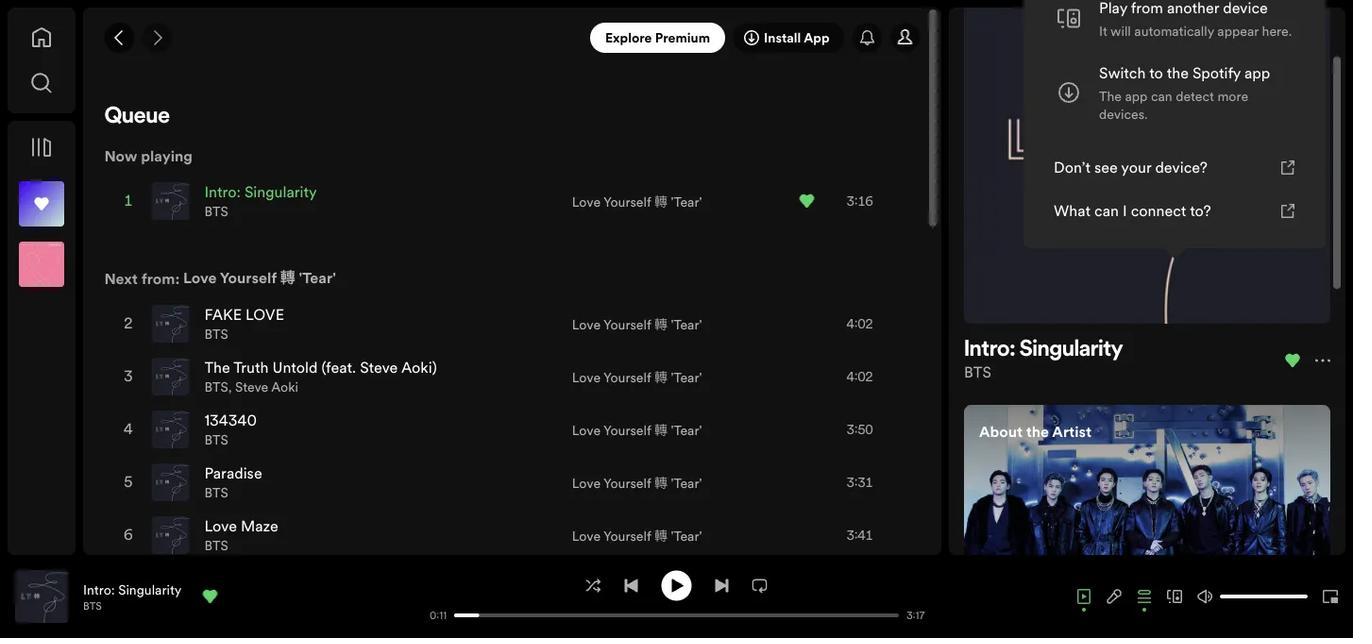 Task type: describe. For each thing, give the bounding box(es) containing it.
playing
[[141, 146, 193, 166]]

轉 for love maze
[[655, 527, 668, 545]]

enable shuffle image
[[586, 579, 601, 594]]

轉 inside next from: love yourself 轉 'tear'
[[280, 268, 296, 289]]

go forward image
[[150, 30, 165, 45]]

love for love maze
[[572, 527, 601, 545]]

premium
[[655, 29, 710, 47]]

intro: singularity bts for the "now playing: intro: singularity by bts" footer
[[83, 581, 182, 613]]

player controls element
[[35, 571, 945, 623]]

now playing
[[104, 146, 193, 166]]

the inside switch to the spotify app the app can detect more devices.
[[1100, 87, 1122, 105]]

fake love cell
[[152, 299, 292, 350]]

3:31
[[847, 474, 874, 492]]

轉 for the truth untold (feat. steve aoki)
[[655, 368, 668, 386]]

2 group from the top
[[11, 234, 72, 295]]

(feat.
[[322, 358, 356, 378]]

switch
[[1100, 62, 1146, 83]]

love maze bts
[[204, 516, 279, 555]]

love yourself 轉 'tear' for paradise
[[572, 474, 702, 492]]

next from: love yourself 轉 'tear'
[[104, 268, 336, 289]]

to?
[[1191, 200, 1212, 221]]

love yourself 轉 'tear' link for paradise
[[572, 473, 702, 493]]

spotify
[[1193, 62, 1241, 83]]

about the artist
[[980, 422, 1092, 443]]

see
[[1095, 157, 1118, 178]]

2 horizontal spatial intro: singularity bts
[[965, 339, 1124, 383]]

love yourself 轉 'tear' for the truth untold (feat. steve aoki)
[[572, 368, 702, 386]]

3:50
[[847, 421, 874, 439]]

untold
[[273, 358, 318, 378]]

love yourself 轉 'tear' link for 134340
[[572, 420, 702, 440]]

install
[[764, 29, 802, 47]]

what can i connect to? link
[[1039, 189, 1311, 232]]

explore premium button
[[591, 23, 726, 53]]

steve aoki link
[[235, 378, 299, 396]]

,
[[228, 378, 232, 396]]

134340 bts
[[204, 411, 257, 449]]

fake
[[204, 305, 242, 325]]

fake love bts
[[204, 305, 284, 343]]

0 horizontal spatial can
[[1095, 200, 1120, 221]]

bts inside intro: singularity cell
[[204, 203, 228, 221]]

love yourself 轉 'tear' for intro: singularity
[[572, 193, 702, 211]]

love inside next from: love yourself 轉 'tear'
[[183, 268, 217, 289]]

0 horizontal spatial app
[[1126, 87, 1148, 105]]

now
[[104, 146, 137, 166]]

truth
[[234, 358, 269, 378]]

the truth untold (feat. steve aoki) bts , steve aoki
[[204, 358, 437, 396]]

love yourself 轉 'tear' for love maze
[[572, 527, 702, 545]]

bts inside footer
[[83, 599, 102, 613]]

love yourself 轉 'tear' link for love maze
[[572, 526, 702, 546]]

yourself for intro: singularity
[[604, 193, 651, 211]]

next image
[[715, 579, 730, 594]]

what's new image
[[860, 30, 875, 45]]

devices.
[[1100, 105, 1149, 123]]

1 vertical spatial intro:
[[965, 339, 1016, 362]]

singularity for the "now playing: intro: singularity by bts" footer
[[118, 581, 182, 599]]

appear
[[1218, 22, 1260, 40]]

bts inside love maze bts
[[204, 537, 228, 555]]

now playing: intro: singularity by bts footer
[[15, 571, 409, 624]]

the inside 'the truth untold (feat. steve aoki) bts , steve aoki'
[[204, 358, 230, 378]]

love yourself 轉 'tear' link for the truth untold (feat. steve aoki)
[[572, 367, 702, 387]]

paradise
[[204, 463, 262, 484]]

bts link for 134340 cell
[[204, 431, 228, 449]]

paradise cell
[[152, 457, 270, 508]]

intro: singularity bts for intro: singularity cell
[[204, 182, 317, 221]]

explore
[[606, 29, 652, 47]]

the truth untold (feat. steve aoki) cell
[[152, 351, 445, 402]]

don't see your device? link
[[1039, 146, 1311, 189]]

love for 134340
[[572, 421, 601, 439]]

yourself for love maze
[[604, 527, 651, 545]]

detect
[[1176, 87, 1215, 105]]

'tear' inside next from: love yourself 轉 'tear'
[[299, 268, 336, 289]]

from:
[[141, 268, 180, 289]]

singularity for intro: singularity cell
[[245, 182, 317, 203]]

bts inside 'the truth untold (feat. steve aoki) bts , steve aoki'
[[204, 378, 228, 396]]

automatically
[[1135, 22, 1215, 40]]

to
[[1150, 62, 1164, 83]]

bts link for love maze cell
[[204, 537, 228, 555]]

轉 for 134340
[[655, 421, 668, 439]]

love for paradise
[[572, 474, 601, 492]]

intro: for the "now playing: intro: singularity by bts" footer
[[83, 581, 115, 599]]

'tear' for fake love
[[671, 316, 702, 334]]

pinned image
[[11, 257, 23, 269]]

love inside love maze bts
[[204, 516, 237, 537]]

don't see your device?
[[1054, 157, 1208, 178]]

bts link for paradise cell
[[204, 484, 228, 502]]

love yourself 轉 'tear' for 134340
[[572, 421, 702, 439]]

yourself for paradise
[[604, 474, 651, 492]]

4:02 for the truth untold (feat. steve aoki)
[[847, 368, 874, 386]]

the inside switch to the spotify app the app can detect more devices.
[[1167, 62, 1189, 83]]

what
[[1054, 200, 1091, 221]]

1 horizontal spatial steve
[[360, 358, 398, 378]]

轉 for intro: singularity
[[655, 193, 668, 211]]

maze
[[241, 516, 279, 537]]

love yourself 轉 'tear' for fake love
[[572, 316, 702, 334]]

volume high image
[[1198, 590, 1213, 605]]

search image
[[30, 72, 53, 94]]

134340 cell
[[152, 404, 264, 455]]

love yourself 轉 'tear' link for fake love
[[572, 314, 702, 334]]

next
[[104, 268, 138, 289]]

connect to a device image
[[1168, 590, 1183, 605]]



Task type: locate. For each thing, give the bounding box(es) containing it.
singularity inside cell
[[245, 182, 317, 203]]

install app
[[764, 29, 830, 47]]

the right "to"
[[1167, 62, 1189, 83]]

4:02
[[847, 315, 874, 333], [847, 368, 874, 386]]

intro: up about
[[965, 339, 1016, 362]]

5 love yourself 轉 'tear' from the top
[[572, 474, 702, 492]]

0 horizontal spatial the
[[204, 358, 230, 378]]

3:17
[[907, 609, 926, 623]]

it will automatically appear here.
[[1100, 22, 1293, 40]]

intro: right 'now playing view' image
[[83, 581, 115, 599]]

1 vertical spatial intro: singularity bts
[[965, 339, 1124, 383]]

intro: singularity link
[[965, 339, 1124, 362], [83, 581, 182, 599]]

1 love yourself 轉 'tear' from the top
[[572, 193, 702, 211]]

1 horizontal spatial the
[[1167, 62, 1189, 83]]

bts link for intro: singularity cell
[[204, 203, 228, 221]]

artist
[[1053, 422, 1092, 443]]

app
[[1245, 62, 1271, 83], [1126, 87, 1148, 105]]

can left i
[[1095, 200, 1120, 221]]

'tear'
[[671, 193, 702, 211], [299, 268, 336, 289], [671, 316, 702, 334], [671, 368, 702, 386], [671, 421, 702, 439], [671, 474, 702, 492], [671, 527, 702, 545]]

1 4:02 from the top
[[847, 315, 874, 333]]

2 vertical spatial intro:
[[83, 581, 115, 599]]

1 horizontal spatial app
[[1245, 62, 1271, 83]]

1 horizontal spatial intro:
[[204, 182, 241, 203]]

'tear' for the truth untold (feat. steve aoki)
[[671, 368, 702, 386]]

home image
[[30, 26, 53, 49]]

top bar and user menu element
[[83, 8, 942, 68]]

intro: singularity bts up next from: love yourself 轉 'tear'
[[204, 182, 317, 221]]

bts link
[[204, 203, 228, 221], [204, 325, 228, 343], [965, 362, 992, 383], [204, 378, 228, 396], [204, 431, 228, 449], [204, 484, 228, 502], [204, 537, 228, 555], [83, 599, 102, 613]]

explore premium
[[606, 29, 710, 47]]

3:41
[[847, 527, 874, 545]]

intro:
[[204, 182, 241, 203], [965, 339, 1016, 362], [83, 581, 115, 599]]

1 vertical spatial 4:02
[[847, 368, 874, 386]]

love
[[572, 193, 601, 211], [183, 268, 217, 289], [572, 316, 601, 334], [572, 368, 601, 386], [572, 421, 601, 439], [572, 474, 601, 492], [204, 516, 237, 537], [572, 527, 601, 545]]

intro: singularity cell
[[152, 176, 325, 227]]

main element
[[8, 8, 76, 556]]

will
[[1111, 22, 1132, 40]]

about
[[980, 422, 1023, 443]]

bts inside fake love bts
[[204, 325, 228, 343]]

intro: up next from: love yourself 轉 'tear'
[[204, 182, 241, 203]]

the
[[1167, 62, 1189, 83], [1027, 422, 1050, 443]]

2 horizontal spatial intro:
[[965, 339, 1016, 362]]

轉 for fake love
[[655, 316, 668, 334]]

1 horizontal spatial the
[[1100, 87, 1122, 105]]

'tear' for paradise
[[671, 474, 702, 492]]

0 horizontal spatial intro: singularity link
[[83, 581, 182, 599]]

love for intro: singularity
[[572, 193, 601, 211]]

轉 for paradise
[[655, 474, 668, 492]]

intro: singularity bts right 'now playing view' image
[[83, 581, 182, 613]]

3:16
[[847, 192, 874, 210]]

yourself
[[604, 193, 651, 211], [220, 268, 277, 289], [604, 316, 651, 334], [604, 368, 651, 386], [604, 421, 651, 439], [604, 474, 651, 492], [604, 527, 651, 545]]

1 vertical spatial the
[[1027, 422, 1050, 443]]

love yourself 轉 'tear' link
[[572, 191, 702, 211], [183, 266, 336, 289], [572, 314, 702, 334], [572, 367, 702, 387], [572, 420, 702, 440], [572, 473, 702, 493], [572, 526, 702, 546]]

can inside switch to the spotify app the app can detect more devices.
[[1152, 87, 1173, 105]]

0 vertical spatial can
[[1152, 87, 1173, 105]]

0 vertical spatial intro: singularity bts
[[204, 182, 317, 221]]

bts link inside the truth untold (feat. steve aoki) cell
[[204, 378, 228, 396]]

love
[[246, 305, 284, 325]]

0 vertical spatial 4:02
[[847, 315, 874, 333]]

yourself inside next from: love yourself 轉 'tear'
[[220, 268, 277, 289]]

2 vertical spatial singularity
[[118, 581, 182, 599]]

connect
[[1132, 200, 1187, 221]]

轉
[[655, 193, 668, 211], [280, 268, 296, 289], [655, 316, 668, 334], [655, 368, 668, 386], [655, 421, 668, 439], [655, 474, 668, 492], [655, 527, 668, 545]]

group left next
[[11, 234, 72, 295]]

bts link inside the "fake love" 'cell'
[[204, 325, 228, 343]]

1 vertical spatial singularity
[[1020, 339, 1124, 362]]

1 vertical spatial app
[[1126, 87, 1148, 105]]

don't
[[1054, 157, 1091, 178]]

the down 'switch'
[[1100, 87, 1122, 105]]

1 vertical spatial intro: singularity link
[[83, 581, 182, 599]]

app up more
[[1245, 62, 1271, 83]]

steve right ,
[[235, 378, 269, 396]]

4:02 for fake love
[[847, 315, 874, 333]]

bts
[[204, 203, 228, 221], [204, 325, 228, 343], [965, 362, 992, 383], [204, 378, 228, 396], [204, 431, 228, 449], [204, 484, 228, 502], [204, 537, 228, 555], [83, 599, 102, 613]]

0 horizontal spatial singularity
[[118, 581, 182, 599]]

play image
[[669, 579, 685, 594]]

bts inside paradise bts
[[204, 484, 228, 502]]

0 horizontal spatial steve
[[235, 378, 269, 396]]

love maze cell
[[152, 510, 286, 561]]

2 horizontal spatial singularity
[[1020, 339, 1124, 362]]

love for fake love
[[572, 316, 601, 334]]

yourself for 134340
[[604, 421, 651, 439]]

intro: singularity bts up about the artist
[[965, 339, 1124, 383]]

Enable repeat checkbox
[[745, 571, 775, 601]]

0 vertical spatial the
[[1167, 62, 1189, 83]]

'tear' for intro: singularity
[[671, 193, 702, 211]]

now playing view image
[[44, 579, 60, 594]]

enable repeat image
[[753, 579, 768, 594]]

bts link for the "fake love" 'cell'
[[204, 325, 228, 343]]

go back image
[[112, 30, 127, 45]]

device?
[[1156, 157, 1208, 178]]

3 love yourself 轉 'tear' from the top
[[572, 368, 702, 386]]

0 horizontal spatial intro:
[[83, 581, 115, 599]]

what can i connect to?
[[1054, 200, 1212, 221]]

aoki)
[[401, 358, 437, 378]]

2 vertical spatial intro: singularity bts
[[83, 581, 182, 613]]

1 horizontal spatial intro: singularity bts
[[204, 182, 317, 221]]

the
[[1100, 87, 1122, 105], [204, 358, 230, 378]]

1 group from the top
[[11, 174, 72, 234]]

bts link inside paradise cell
[[204, 484, 228, 502]]

'tear' for 134340
[[671, 421, 702, 439]]

group up pinned icon
[[11, 174, 72, 234]]

0 vertical spatial app
[[1245, 62, 1271, 83]]

steve right (feat. at the bottom of the page
[[360, 358, 398, 378]]

0 vertical spatial intro:
[[204, 182, 241, 203]]

paradise bts
[[204, 463, 262, 502]]

3:16 cell
[[800, 176, 904, 227]]

your
[[1122, 157, 1152, 178]]

bts link for the "now playing: intro: singularity by bts" footer
[[83, 599, 102, 613]]

can
[[1152, 87, 1173, 105], [1095, 200, 1120, 221]]

it
[[1100, 22, 1108, 40]]

2 love yourself 轉 'tear' from the top
[[572, 316, 702, 334]]

steve
[[360, 358, 398, 378], [235, 378, 269, 396]]

queue
[[104, 106, 170, 129]]

love yourself 轉 'tear'
[[572, 193, 702, 211], [572, 316, 702, 334], [572, 368, 702, 386], [572, 421, 702, 439], [572, 474, 702, 492], [572, 527, 702, 545]]

intro: inside intro: singularity cell
[[204, 182, 241, 203]]

134340
[[204, 411, 257, 431]]

group
[[11, 174, 72, 234], [11, 234, 72, 295]]

can down "to"
[[1152, 87, 1173, 105]]

intro: singularity link right 'now playing view' image
[[83, 581, 182, 599]]

app
[[804, 29, 830, 47]]

intro: singularity bts inside the "now playing: intro: singularity by bts" footer
[[83, 581, 182, 613]]

1 horizontal spatial singularity
[[245, 182, 317, 203]]

intro: singularity link up about the artist
[[965, 339, 1124, 362]]

intro: singularity bts
[[204, 182, 317, 221], [965, 339, 1124, 383], [83, 581, 182, 613]]

yourself for the truth untold (feat. steve aoki)
[[604, 368, 651, 386]]

1 horizontal spatial intro: singularity link
[[965, 339, 1124, 362]]

the left truth
[[204, 358, 230, 378]]

bts inside 134340 bts
[[204, 431, 228, 449]]

0 vertical spatial intro: singularity link
[[965, 339, 1124, 362]]

bts link inside 134340 cell
[[204, 431, 228, 449]]

bts link inside love maze cell
[[204, 537, 228, 555]]

6 love yourself 轉 'tear' from the top
[[572, 527, 702, 545]]

the left artist
[[1027, 422, 1050, 443]]

the inside button
[[1027, 422, 1050, 443]]

1 vertical spatial the
[[204, 358, 230, 378]]

1 vertical spatial can
[[1095, 200, 1120, 221]]

0 horizontal spatial the
[[1027, 422, 1050, 443]]

aoki
[[271, 378, 299, 396]]

0 vertical spatial singularity
[[245, 182, 317, 203]]

0 horizontal spatial intro: singularity bts
[[83, 581, 182, 613]]

singularity
[[245, 182, 317, 203], [1020, 339, 1124, 362], [118, 581, 182, 599]]

love for the truth untold (feat. steve aoki)
[[572, 368, 601, 386]]

0:11
[[430, 609, 447, 623]]

switch to the spotify app the app can detect more devices.
[[1100, 62, 1271, 123]]

4 love yourself 轉 'tear' from the top
[[572, 421, 702, 439]]

bts link inside footer
[[83, 599, 102, 613]]

intro: for intro: singularity cell
[[204, 182, 241, 203]]

here.
[[1263, 22, 1293, 40]]

2 4:02 from the top
[[847, 368, 874, 386]]

yourself for fake love
[[604, 316, 651, 334]]

more
[[1218, 87, 1249, 105]]

i
[[1123, 200, 1128, 221]]

0 vertical spatial the
[[1100, 87, 1122, 105]]

previous image
[[624, 579, 639, 594]]

bts link inside intro: singularity cell
[[204, 203, 228, 221]]

app down 'switch'
[[1126, 87, 1148, 105]]

singularity inside footer
[[118, 581, 182, 599]]

intro: inside the "now playing: intro: singularity by bts" footer
[[83, 581, 115, 599]]

install app link
[[733, 23, 845, 53]]

1 horizontal spatial can
[[1152, 87, 1173, 105]]

love yourself 轉 'tear' link for intro: singularity
[[572, 191, 702, 211]]

about the artist button
[[965, 405, 1331, 639]]

intro: singularity bts inside intro: singularity cell
[[204, 182, 317, 221]]

'tear' for love maze
[[671, 527, 702, 545]]



Task type: vqa. For each thing, say whether or not it's contained in the screenshot.
the top THE INTRO: SINGULARITY LINK
yes



